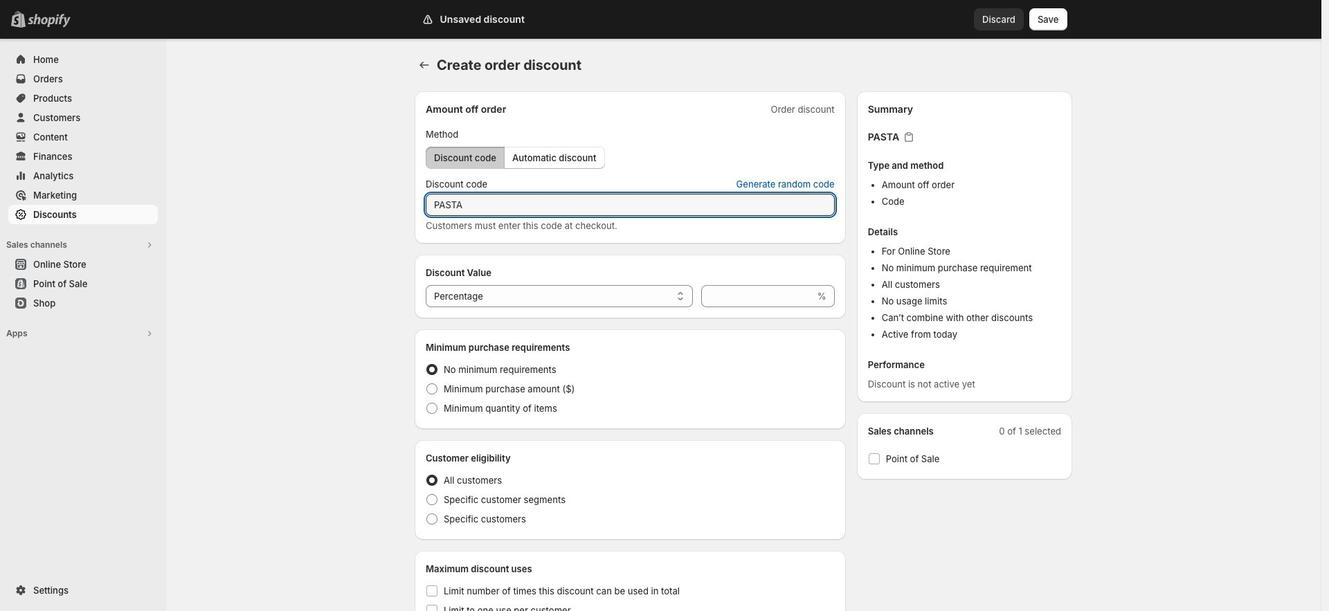 Task type: vqa. For each thing, say whether or not it's contained in the screenshot.
Shopify image
yes



Task type: locate. For each thing, give the bounding box(es) containing it.
shopify image
[[28, 14, 71, 28]]

None text field
[[426, 194, 835, 216], [701, 285, 815, 307], [426, 194, 835, 216], [701, 285, 815, 307]]



